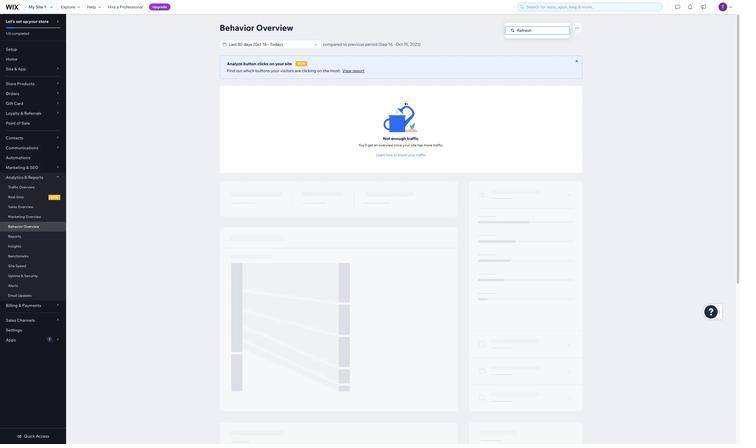 Task type: describe. For each thing, give the bounding box(es) containing it.
behavior overview link
[[0, 222, 66, 232]]

are
[[295, 68, 301, 73]]

button
[[243, 61, 257, 66]]

benchmarks link
[[0, 252, 66, 261]]

2023)
[[410, 42, 421, 47]]

behavior overview inside sidebar element
[[8, 225, 39, 229]]

loyalty & referrals button
[[0, 108, 66, 118]]

get
[[368, 143, 373, 147]]

quick access
[[24, 434, 49, 439]]

clicking
[[302, 68, 316, 73]]

updates
[[18, 294, 32, 298]]

setup
[[6, 47, 17, 52]]

view report button
[[343, 68, 365, 73]]

communications
[[6, 145, 38, 151]]

settings
[[6, 328, 22, 333]]

reports inside dropdown button
[[28, 175, 43, 180]]

security
[[24, 274, 38, 278]]

store products
[[6, 81, 35, 86]]

insights
[[8, 244, 21, 249]]

refresh button
[[505, 26, 570, 35]]

buttons
[[255, 68, 270, 73]]

& for site
[[14, 66, 17, 72]]

uptime & security link
[[0, 271, 66, 281]]

setup link
[[0, 44, 66, 54]]

automations
[[6, 155, 30, 160]]

how
[[386, 153, 393, 157]]

marketing for marketing overview
[[8, 215, 25, 219]]

learn how to boost your traffic link
[[376, 152, 426, 158]]

& for marketing
[[26, 165, 29, 170]]

1/6
[[6, 31, 11, 36]]

1 inside sidebar element
[[49, 338, 50, 341]]

point of sale
[[6, 121, 30, 126]]

1 horizontal spatial behavior overview
[[220, 23, 293, 33]]

period
[[365, 42, 378, 47]]

traffic overview
[[8, 185, 35, 189]]

0 horizontal spatial reports
[[8, 234, 21, 239]]

professional
[[120, 4, 143, 10]]

loyalty
[[6, 111, 20, 116]]

you'll
[[358, 143, 367, 147]]

1 vertical spatial to
[[394, 153, 397, 157]]

previous
[[348, 42, 364, 47]]

billing & payments button
[[0, 301, 66, 311]]

overview for behavior overview link
[[23, 225, 39, 229]]

analytics & reports button
[[0, 173, 66, 182]]

contacts button
[[0, 133, 66, 143]]

sales for sales overview
[[8, 205, 17, 209]]

gift card button
[[0, 99, 66, 108]]

products
[[17, 81, 35, 86]]

0 vertical spatial site
[[36, 4, 43, 10]]

1 horizontal spatial new
[[298, 62, 305, 66]]

time
[[16, 195, 24, 199]]

page skeleton image
[[220, 182, 582, 444]]

gift
[[6, 101, 13, 106]]

marketing & seo
[[6, 165, 38, 170]]

0 horizontal spatial on
[[269, 61, 274, 66]]

store
[[38, 19, 49, 24]]

apps
[[6, 338, 16, 343]]

real-time
[[8, 195, 24, 199]]

home
[[6, 57, 17, 62]]

0 horizontal spatial 1
[[44, 4, 46, 10]]

quick access button
[[17, 434, 49, 439]]

analyze
[[227, 61, 243, 66]]

find
[[227, 68, 235, 73]]

hire a professional
[[108, 4, 143, 10]]

marketing overview link
[[0, 212, 66, 222]]

referrals
[[24, 111, 41, 116]]

sales for sales channels
[[6, 318, 16, 323]]

automations link
[[0, 153, 66, 163]]

boost
[[398, 153, 407, 157]]

which
[[243, 68, 255, 73]]

more
[[424, 143, 432, 147]]

Search for tools, apps, help & more... field
[[525, 3, 661, 11]]

reports link
[[0, 232, 66, 242]]

your for find
[[271, 68, 279, 73]]

sales overview link
[[0, 202, 66, 212]]

overview for traffic overview link
[[19, 185, 35, 189]]

point
[[6, 121, 16, 126]]

your for analyze
[[275, 61, 284, 66]]

visitors
[[280, 68, 294, 73]]

compared to previous period (sep 16 - oct 15, 2023)
[[323, 42, 421, 47]]

seo
[[30, 165, 38, 170]]

has
[[417, 143, 423, 147]]

1 vertical spatial traffic
[[416, 153, 426, 157]]

0 vertical spatial behavior
[[220, 23, 254, 33]]

new inside sidebar element
[[50, 196, 58, 199]]

site & app button
[[0, 64, 66, 74]]

site & app
[[6, 66, 26, 72]]

& for billing
[[19, 303, 21, 308]]

your inside the not enough traffic you'll get an overview once your site has more traffic.
[[403, 143, 410, 147]]

an
[[374, 143, 378, 147]]

behavior inside behavior overview link
[[8, 225, 23, 229]]

refresh
[[517, 28, 532, 33]]



Task type: vqa. For each thing, say whether or not it's contained in the screenshot.
topmost Posts
no



Task type: locate. For each thing, give the bounding box(es) containing it.
analyze button clicks on your site
[[227, 61, 292, 66]]

payments
[[22, 303, 41, 308]]

traffic
[[407, 136, 419, 141], [416, 153, 426, 157]]

sales up settings
[[6, 318, 16, 323]]

1 vertical spatial site
[[6, 66, 13, 72]]

site down home
[[6, 66, 13, 72]]

1/6 completed
[[6, 31, 29, 36]]

your right "boost"
[[408, 153, 415, 157]]

0 horizontal spatial behavior overview
[[8, 225, 39, 229]]

on right the "clicks"
[[269, 61, 274, 66]]

your inside sidebar element
[[29, 19, 38, 24]]

1 horizontal spatial reports
[[28, 175, 43, 180]]

& inside dropdown button
[[14, 66, 17, 72]]

learn how to boost your traffic
[[376, 153, 426, 157]]

store products button
[[0, 79, 66, 89]]

1 right my
[[44, 4, 46, 10]]

clicks
[[257, 61, 269, 66]]

0 horizontal spatial site
[[285, 61, 292, 66]]

overview for sales overview link
[[18, 205, 33, 209]]

1 horizontal spatial on
[[317, 68, 322, 73]]

enough
[[391, 136, 406, 141]]

sales channels
[[6, 318, 35, 323]]

marketing
[[6, 165, 25, 170], [8, 215, 25, 219]]

contacts
[[6, 135, 23, 141]]

1 down settings link
[[49, 338, 50, 341]]

alerts link
[[0, 281, 66, 291]]

1 vertical spatial 1
[[49, 338, 50, 341]]

out
[[236, 68, 243, 73]]

site speed link
[[0, 261, 66, 271]]

1 vertical spatial sales
[[6, 318, 16, 323]]

your right once
[[403, 143, 410, 147]]

sales channels button
[[0, 316, 66, 325]]

1 vertical spatial reports
[[8, 234, 21, 239]]

my
[[29, 4, 35, 10]]

a
[[117, 4, 119, 10]]

0 horizontal spatial to
[[343, 42, 347, 47]]

sales overview
[[8, 205, 33, 209]]

0 vertical spatial marketing
[[6, 165, 25, 170]]

new
[[298, 62, 305, 66], [50, 196, 58, 199]]

site inside the not enough traffic you'll get an overview once your site has more traffic.
[[411, 143, 417, 147]]

new up are
[[298, 62, 305, 66]]

billing & payments
[[6, 303, 41, 308]]

sale
[[21, 121, 30, 126]]

channels
[[17, 318, 35, 323]]

& left "seo"
[[26, 165, 29, 170]]

orders
[[6, 91, 19, 96]]

your for learn
[[408, 153, 415, 157]]

site
[[285, 61, 292, 66], [411, 143, 417, 147]]

sales inside "popup button"
[[6, 318, 16, 323]]

speed
[[15, 264, 26, 268]]

once
[[394, 143, 402, 147]]

& right billing
[[19, 303, 21, 308]]

1 vertical spatial site
[[411, 143, 417, 147]]

sales down real-
[[8, 205, 17, 209]]

new up sales overview link
[[50, 196, 58, 199]]

the
[[323, 68, 329, 73]]

gift card
[[6, 101, 23, 106]]

your up the visitors
[[275, 61, 284, 66]]

billing
[[6, 303, 18, 308]]

my site 1
[[29, 4, 46, 10]]

0 horizontal spatial new
[[50, 196, 58, 199]]

up
[[23, 19, 28, 24]]

sidebar element
[[0, 14, 66, 444]]

0 vertical spatial sales
[[8, 205, 17, 209]]

reports up insights
[[8, 234, 21, 239]]

& for loyalty
[[21, 111, 23, 116]]

help button
[[84, 0, 104, 14]]

marketing down sales overview
[[8, 215, 25, 219]]

help
[[87, 4, 96, 10]]

2 vertical spatial site
[[8, 264, 15, 268]]

let's set up your store
[[6, 19, 49, 24]]

0 vertical spatial behavior overview
[[220, 23, 293, 33]]

site inside dropdown button
[[6, 66, 13, 72]]

0 vertical spatial on
[[269, 61, 274, 66]]

let's
[[6, 19, 15, 24]]

& for analytics
[[24, 175, 27, 180]]

real-
[[8, 195, 16, 199]]

& right uptime
[[21, 274, 23, 278]]

traffic overview link
[[0, 182, 66, 192]]

site left speed
[[8, 264, 15, 268]]

completed
[[12, 31, 29, 36]]

traffic up has
[[407, 136, 419, 141]]

find out which buttons your visitors are clicking on the most. view report
[[227, 68, 365, 73]]

0 vertical spatial new
[[298, 62, 305, 66]]

site left has
[[411, 143, 417, 147]]

1 vertical spatial on
[[317, 68, 322, 73]]

1 horizontal spatial site
[[411, 143, 417, 147]]

loyalty & referrals
[[6, 111, 41, 116]]

& right loyalty
[[21, 111, 23, 116]]

site for site speed
[[8, 264, 15, 268]]

1 vertical spatial behavior overview
[[8, 225, 39, 229]]

overview
[[379, 143, 393, 147]]

&
[[14, 66, 17, 72], [21, 111, 23, 116], [26, 165, 29, 170], [24, 175, 27, 180], [21, 274, 23, 278], [19, 303, 21, 308]]

site for site & app
[[6, 66, 13, 72]]

email updates link
[[0, 291, 66, 301]]

& inside dropdown button
[[24, 175, 27, 180]]

behavior overview
[[220, 23, 293, 33], [8, 225, 39, 229]]

None field
[[227, 40, 312, 48]]

uptime
[[8, 274, 20, 278]]

0 vertical spatial to
[[343, 42, 347, 47]]

1 vertical spatial behavior
[[8, 225, 23, 229]]

0 vertical spatial traffic
[[407, 136, 419, 141]]

site up the visitors
[[285, 61, 292, 66]]

analytics & reports
[[6, 175, 43, 180]]

traffic down has
[[416, 153, 426, 157]]

traffic
[[8, 185, 18, 189]]

your right up
[[29, 19, 38, 24]]

alerts
[[8, 284, 18, 288]]

report
[[353, 68, 365, 73]]

1
[[44, 4, 46, 10], [49, 338, 50, 341]]

15,
[[404, 42, 409, 47]]

hire a professional link
[[104, 0, 146, 14]]

marketing overview
[[8, 215, 41, 219]]

-
[[394, 42, 395, 47]]

store
[[6, 81, 16, 86]]

benchmarks
[[8, 254, 29, 258]]

settings link
[[0, 325, 66, 335]]

1 horizontal spatial behavior
[[220, 23, 254, 33]]

& for uptime
[[21, 274, 23, 278]]

0 vertical spatial 1
[[44, 4, 46, 10]]

(sep
[[379, 42, 387, 47]]

1 horizontal spatial 1
[[49, 338, 50, 341]]

on left the
[[317, 68, 322, 73]]

marketing inside popup button
[[6, 165, 25, 170]]

to
[[343, 42, 347, 47], [394, 153, 397, 157]]

1 horizontal spatial to
[[394, 153, 397, 157]]

home link
[[0, 54, 66, 64]]

sales
[[8, 205, 17, 209], [6, 318, 16, 323]]

1 vertical spatial new
[[50, 196, 58, 199]]

& inside popup button
[[26, 165, 29, 170]]

app
[[18, 66, 26, 72]]

explore
[[61, 4, 75, 10]]

your left the visitors
[[271, 68, 279, 73]]

hire
[[108, 4, 116, 10]]

16
[[388, 42, 393, 47]]

1 vertical spatial marketing
[[8, 215, 25, 219]]

marketing for marketing & seo
[[6, 165, 25, 170]]

marketing up analytics at the left top
[[6, 165, 25, 170]]

marketing & seo button
[[0, 163, 66, 173]]

& left app
[[14, 66, 17, 72]]

analytics
[[6, 175, 24, 180]]

site right my
[[36, 4, 43, 10]]

reports down "seo"
[[28, 175, 43, 180]]

to right how
[[394, 153, 397, 157]]

overview
[[256, 23, 293, 33], [19, 185, 35, 189], [18, 205, 33, 209], [26, 215, 41, 219], [23, 225, 39, 229]]

traffic inside the not enough traffic you'll get an overview once your site has more traffic.
[[407, 136, 419, 141]]

& down marketing & seo at the left top
[[24, 175, 27, 180]]

0 vertical spatial site
[[285, 61, 292, 66]]

upgrade button
[[149, 3, 171, 10]]

not
[[383, 136, 390, 141]]

upgrade
[[152, 5, 167, 9]]

to left previous
[[343, 42, 347, 47]]

0 vertical spatial reports
[[28, 175, 43, 180]]

overview for the marketing overview link
[[26, 215, 41, 219]]

0 horizontal spatial behavior
[[8, 225, 23, 229]]



